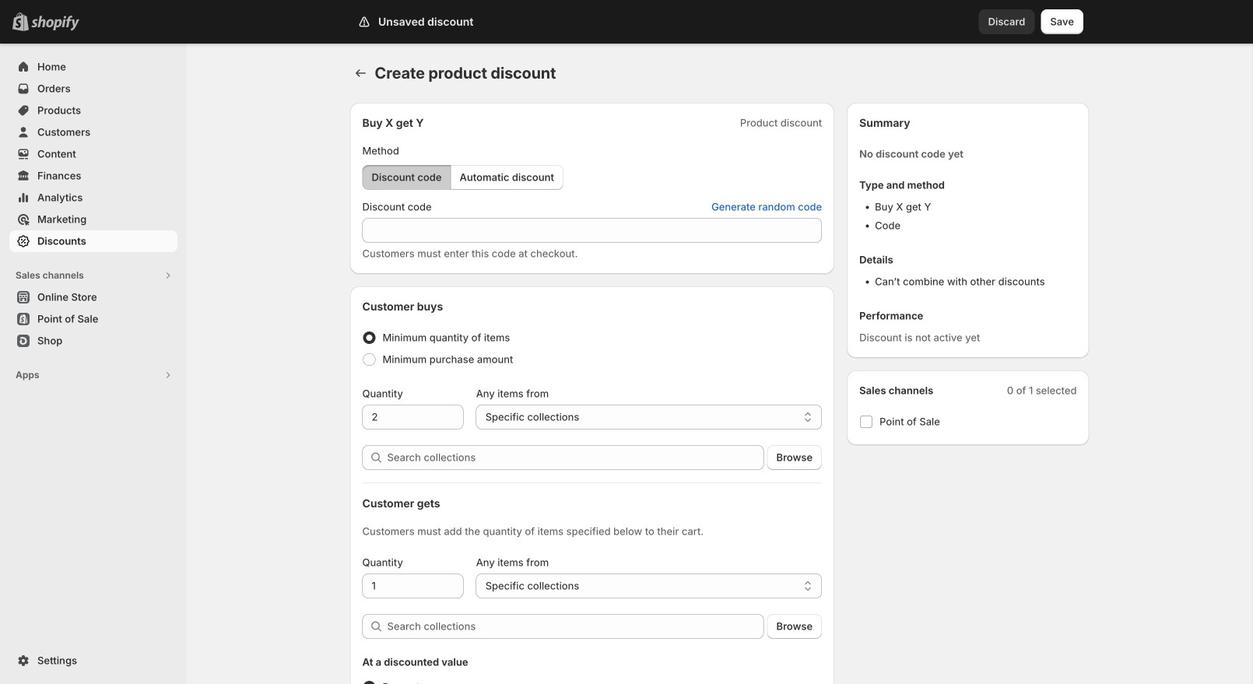 Task type: vqa. For each thing, say whether or not it's contained in the screenshot.
text field
yes



Task type: locate. For each thing, give the bounding box(es) containing it.
0 vertical spatial search collections text field
[[387, 445, 764, 470]]

shopify image
[[31, 15, 79, 31]]

Search collections text field
[[387, 445, 764, 470], [387, 614, 764, 639]]

None text field
[[362, 218, 822, 243], [362, 405, 464, 430], [362, 574, 464, 599], [362, 218, 822, 243], [362, 405, 464, 430], [362, 574, 464, 599]]

1 vertical spatial search collections text field
[[387, 614, 764, 639]]



Task type: describe. For each thing, give the bounding box(es) containing it.
1 search collections text field from the top
[[387, 445, 764, 470]]

2 search collections text field from the top
[[387, 614, 764, 639]]



